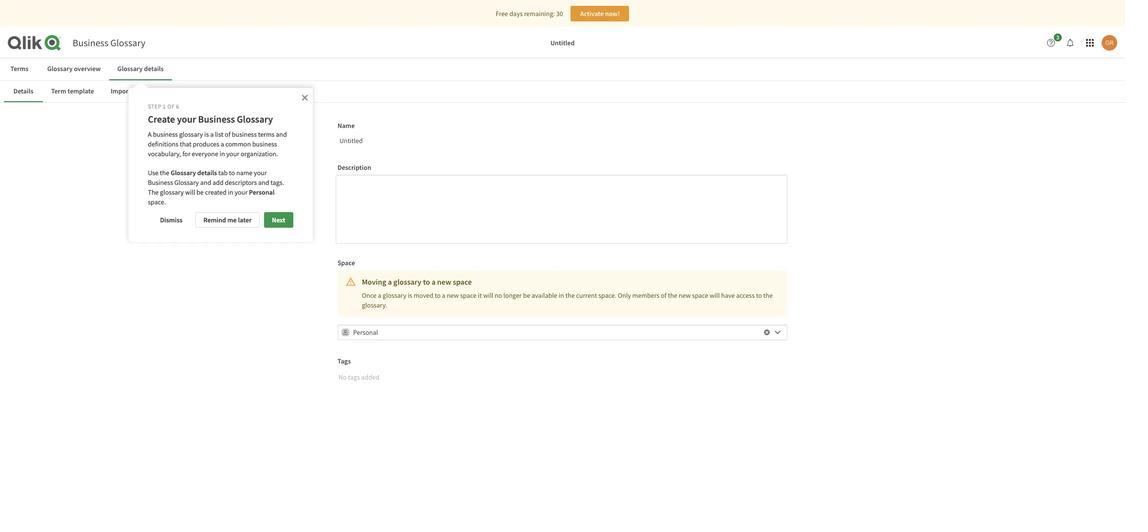 Task type: locate. For each thing, give the bounding box(es) containing it.
0 horizontal spatial be
[[197, 188, 204, 197]]

details up add
[[197, 169, 217, 178]]

is up produces
[[204, 130, 209, 139]]

and
[[276, 130, 287, 139], [200, 179, 211, 187], [258, 179, 269, 187]]

be
[[197, 188, 204, 197], [523, 291, 531, 300]]

of
[[167, 103, 175, 110], [225, 130, 231, 139], [661, 291, 667, 300]]

the
[[160, 169, 169, 178], [566, 291, 575, 300], [668, 291, 678, 300], [764, 291, 773, 300]]

1 vertical spatial details
[[197, 169, 217, 178]]

overview
[[74, 64, 101, 73]]

to right moved
[[435, 291, 441, 300]]

1 horizontal spatial in
[[228, 188, 233, 197]]

import
[[111, 87, 131, 95]]

0 horizontal spatial space.
[[148, 188, 276, 207]]

a right once
[[378, 291, 382, 300]]

the left current
[[566, 291, 575, 300]]

and left add
[[200, 179, 211, 187]]

in right available
[[559, 291, 564, 300]]

step
[[148, 103, 161, 110]]

glossary inside button
[[47, 64, 73, 73]]

1 horizontal spatial business
[[148, 179, 173, 187]]

glossary inside tab to name your business glossary and add descriptors and tags. the glossary will be created in your
[[174, 179, 199, 187]]

terms
[[258, 130, 275, 139]]

is
[[204, 130, 209, 139], [408, 291, 413, 300]]

1 horizontal spatial and
[[258, 179, 269, 187]]

business
[[153, 130, 178, 139], [232, 130, 257, 139], [252, 140, 277, 149]]

of left 6
[[167, 103, 175, 110]]

details button
[[4, 81, 43, 102]]

term
[[51, 87, 66, 95]]

1 horizontal spatial be
[[523, 291, 531, 300]]

1 horizontal spatial space.
[[599, 291, 617, 300]]

2 horizontal spatial will
[[710, 291, 720, 300]]

import & export button
[[102, 81, 166, 102]]

glossary right the
[[160, 188, 184, 197]]

activate now!
[[580, 9, 620, 18]]

have
[[722, 291, 735, 300]]

0 vertical spatial details
[[144, 64, 164, 73]]

0 vertical spatial space.
[[148, 188, 276, 207]]

0 vertical spatial is
[[204, 130, 209, 139]]

glossary up glossary details
[[110, 37, 146, 49]]

1 vertical spatial tab list
[[4, 81, 1120, 102]]

everyone
[[192, 149, 218, 158]]

be right longer
[[523, 291, 531, 300]]

1
[[163, 103, 166, 110]]

0 vertical spatial of
[[167, 103, 175, 110]]

in
[[220, 149, 225, 158], [228, 188, 233, 197], [559, 291, 564, 300]]

tab list down untitled
[[4, 81, 1120, 102]]

common
[[226, 140, 251, 149]]

is left moved
[[408, 291, 413, 300]]

glossary up that
[[179, 130, 203, 139]]

untitled
[[551, 39, 575, 47]]

glossary up term
[[47, 64, 73, 73]]

business up list on the top
[[198, 113, 235, 125]]

a
[[210, 130, 214, 139], [221, 140, 224, 149], [388, 277, 392, 287], [432, 277, 436, 287], [378, 291, 382, 300], [442, 291, 446, 300]]

of right members
[[661, 291, 667, 300]]

2 vertical spatial of
[[661, 291, 667, 300]]

tags
[[338, 358, 351, 366]]

name
[[338, 121, 355, 130]]

1 vertical spatial in
[[228, 188, 233, 197]]

1 horizontal spatial is
[[408, 291, 413, 300]]

terms
[[11, 64, 28, 73]]

glossary up terms
[[237, 113, 273, 125]]

glossary down the use the glossary details
[[174, 179, 199, 187]]

descriptors
[[225, 179, 257, 187]]

is inside moving a glossary to a new space once a glossary is moved to a new space it will no longer be available in the current space. only members of the new space will have access to the glossary.
[[408, 291, 413, 300]]

glossary details
[[117, 64, 164, 73]]

to
[[229, 169, 235, 178], [423, 277, 430, 287], [435, 291, 441, 300], [756, 291, 762, 300]]

tab list containing details
[[4, 81, 1120, 102]]

members
[[633, 291, 660, 300]]

tab list
[[0, 59, 1126, 80], [4, 81, 1120, 102]]

1 vertical spatial is
[[408, 291, 413, 300]]

will left have in the bottom of the page
[[710, 291, 720, 300]]

0 horizontal spatial of
[[167, 103, 175, 110]]

list
[[215, 130, 224, 139]]

business up common
[[232, 130, 257, 139]]

in right everyone
[[220, 149, 225, 158]]

description
[[338, 163, 371, 172]]

will right it
[[483, 291, 494, 300]]

your down 6
[[177, 113, 196, 125]]

2 horizontal spatial business
[[198, 113, 235, 125]]

1 vertical spatial business
[[198, 113, 235, 125]]

export
[[138, 87, 157, 95]]

be left created
[[197, 188, 204, 197]]

1 vertical spatial space.
[[599, 291, 617, 300]]

produces
[[193, 140, 219, 149]]

2 horizontal spatial of
[[661, 291, 667, 300]]

1 horizontal spatial of
[[225, 130, 231, 139]]

2 horizontal spatial in
[[559, 291, 564, 300]]

to right tab
[[229, 169, 235, 178]]

2 vertical spatial in
[[559, 291, 564, 300]]

the right members
[[668, 291, 678, 300]]

the right "access"
[[764, 291, 773, 300]]

business up definitions
[[153, 130, 178, 139]]

template
[[68, 87, 94, 95]]

and up personal
[[258, 179, 269, 187]]

×
[[302, 90, 308, 104]]

glossary down the for
[[171, 169, 196, 178]]

to up moved
[[423, 277, 430, 287]]

2 vertical spatial business
[[148, 179, 173, 187]]

and right terms
[[276, 130, 287, 139]]

that
[[180, 140, 192, 149]]

1 vertical spatial be
[[523, 291, 531, 300]]

a right moving
[[388, 277, 392, 287]]

a right moved
[[442, 291, 446, 300]]

space. down add
[[148, 188, 276, 207]]

0 horizontal spatial business
[[73, 37, 109, 49]]

&
[[132, 87, 137, 95]]

of right list on the top
[[225, 130, 231, 139]]

space.
[[148, 188, 276, 207], [599, 291, 617, 300]]

0 vertical spatial business
[[73, 37, 109, 49]]

glossary up import & export
[[117, 64, 143, 73]]

0 vertical spatial in
[[220, 149, 225, 158]]

business up overview
[[73, 37, 109, 49]]

business glossary
[[73, 37, 146, 49]]

tab list containing terms
[[0, 59, 1126, 80]]

terms button
[[0, 59, 39, 80]]

glossary
[[179, 130, 203, 139], [160, 188, 184, 197], [394, 277, 422, 287], [383, 291, 407, 300]]

No tags added text field
[[337, 370, 769, 386]]

1 horizontal spatial details
[[197, 169, 217, 178]]

glossary
[[110, 37, 146, 49], [47, 64, 73, 73], [117, 64, 143, 73], [237, 113, 273, 125], [171, 169, 196, 178], [174, 179, 199, 187]]

in inside tab to name your business glossary and add descriptors and tags. the glossary will be created in your
[[228, 188, 233, 197]]

details inside button
[[144, 64, 164, 73]]

remind me later button
[[195, 212, 260, 228]]

0 horizontal spatial and
[[200, 179, 211, 187]]

and inside a business glossary is a list of business terms and definitions that produces a common business vocabulary, for everyone in your organization.
[[276, 130, 287, 139]]

a business glossary is a list of business terms and definitions that produces a common business vocabulary, for everyone in your organization.
[[148, 130, 288, 158]]

0 horizontal spatial is
[[204, 130, 209, 139]]

a down list on the top
[[221, 140, 224, 149]]

space. left only
[[599, 291, 617, 300]]

be inside moving a glossary to a new space once a glossary is moved to a new space it will no longer be available in the current space. only members of the new space will have access to the glossary.
[[523, 291, 531, 300]]

your inside step 1 of 6 create your business glossary
[[177, 113, 196, 125]]

business
[[73, 37, 109, 49], [198, 113, 235, 125], [148, 179, 173, 187]]

greg robinson image
[[1102, 35, 1118, 51]]

space. inside moving a glossary to a new space once a glossary is moved to a new space it will no longer be available in the current space. only members of the new space will have access to the glossary.
[[599, 291, 617, 300]]

0 horizontal spatial will
[[185, 188, 195, 197]]

will inside tab to name your business glossary and add descriptors and tags. the glossary will be created in your
[[185, 188, 195, 197]]

moving a glossary to a new space alert
[[338, 271, 788, 317]]

will
[[185, 188, 195, 197], [483, 291, 494, 300], [710, 291, 720, 300]]

in down descriptors on the left top of the page
[[228, 188, 233, 197]]

your down common
[[227, 149, 239, 158]]

0 horizontal spatial details
[[144, 64, 164, 73]]

use
[[148, 169, 159, 178]]

the right use
[[160, 169, 169, 178]]

0 horizontal spatial in
[[220, 149, 225, 158]]

will down the use the glossary details
[[185, 188, 195, 197]]

details inside feature tour dialog
[[197, 169, 217, 178]]

tab list down untitled element
[[0, 59, 1126, 80]]

definitions
[[148, 140, 179, 149]]

details up export
[[144, 64, 164, 73]]

space
[[453, 277, 472, 287], [460, 291, 477, 300], [692, 291, 709, 300]]

6
[[176, 103, 179, 110]]

× button
[[302, 90, 308, 104]]

be inside tab to name your business glossary and add descriptors and tags. the glossary will be created in your
[[197, 188, 204, 197]]

a left list on the top
[[210, 130, 214, 139]]

business up the
[[148, 179, 173, 187]]

new
[[437, 277, 452, 287], [447, 291, 459, 300], [679, 291, 691, 300]]

1 vertical spatial of
[[225, 130, 231, 139]]

to right "access"
[[756, 291, 762, 300]]

0 vertical spatial be
[[197, 188, 204, 197]]

of inside a business glossary is a list of business terms and definitions that produces a common business vocabulary, for everyone in your organization.
[[225, 130, 231, 139]]

0 vertical spatial tab list
[[0, 59, 1126, 80]]

it
[[478, 291, 482, 300]]

2 horizontal spatial and
[[276, 130, 287, 139]]



Task type: describe. For each thing, give the bounding box(es) containing it.
dismiss button
[[152, 212, 190, 228]]

business inside step 1 of 6 create your business glossary
[[198, 113, 235, 125]]

create
[[148, 113, 175, 125]]

available
[[532, 291, 558, 300]]

glossary up moved
[[394, 277, 422, 287]]

longer
[[504, 291, 522, 300]]

3 button
[[1044, 34, 1065, 51]]

term template button
[[43, 81, 102, 102]]

personal
[[249, 188, 275, 197]]

in inside a business glossary is a list of business terms and definitions that produces a common business vocabulary, for everyone in your organization.
[[220, 149, 225, 158]]

glossary inside tab to name your business glossary and add descriptors and tags. the glossary will be created in your
[[160, 188, 184, 197]]

Name text field
[[336, 133, 788, 149]]

30
[[557, 9, 563, 18]]

dismiss
[[160, 216, 183, 225]]

next button
[[264, 212, 293, 228]]

now!
[[605, 9, 620, 18]]

a
[[148, 130, 152, 139]]

your right name
[[254, 169, 267, 178]]

the
[[148, 188, 159, 197]]

is inside a business glossary is a list of business terms and definitions that produces a common business vocabulary, for everyone in your organization.
[[204, 130, 209, 139]]

days
[[510, 9, 523, 18]]

glossary up the glossary.
[[383, 291, 407, 300]]

and for created
[[258, 179, 269, 187]]

of inside moving a glossary to a new space once a glossary is moved to a new space it will no longer be available in the current space. only members of the new space will have access to the glossary.
[[661, 291, 667, 300]]

the inside feature tour dialog
[[160, 169, 169, 178]]

access
[[737, 291, 755, 300]]

vocabulary,
[[148, 149, 181, 158]]

glossary inside a business glossary is a list of business terms and definitions that produces a common business vocabulary, for everyone in your organization.
[[179, 130, 203, 139]]

step 1 of 6 create your business glossary
[[148, 103, 273, 125]]

only
[[618, 291, 631, 300]]

tab to name your business glossary and add descriptors and tags. the glossary will be created in your
[[148, 169, 286, 197]]

3
[[1057, 34, 1060, 41]]

space
[[338, 259, 355, 268]]

moved
[[414, 291, 434, 300]]

and for business
[[276, 130, 287, 139]]

organization.
[[241, 149, 278, 158]]

activate now! link
[[571, 6, 630, 21]]

glossary inside step 1 of 6 create your business glossary
[[237, 113, 273, 125]]

free days remaining: 30
[[496, 9, 563, 18]]

name
[[236, 169, 253, 178]]

glossary overview button
[[39, 59, 109, 80]]

of inside step 1 of 6 create your business glossary
[[167, 103, 175, 110]]

moving a glossary to a new space once a glossary is moved to a new space it will no longer be available in the current space. only members of the new space will have access to the glossary.
[[362, 277, 773, 310]]

remind
[[204, 216, 226, 225]]

space. inside feature tour dialog
[[148, 188, 276, 207]]

import & export
[[111, 87, 157, 95]]

term template
[[51, 87, 94, 95]]

use the glossary details
[[148, 169, 217, 178]]

remaining:
[[524, 9, 555, 18]]

your inside a business glossary is a list of business terms and definitions that produces a common business vocabulary, for everyone in your organization.
[[227, 149, 239, 158]]

for
[[183, 149, 191, 158]]

current
[[576, 291, 597, 300]]

later
[[238, 216, 252, 225]]

tags.
[[271, 179, 284, 187]]

no
[[495, 291, 502, 300]]

details
[[13, 87, 33, 95]]

1 horizontal spatial will
[[483, 291, 494, 300]]

feature tour dialog
[[128, 88, 313, 243]]

a up moved
[[432, 277, 436, 287]]

next
[[272, 216, 285, 225]]

to inside tab to name your business glossary and add descriptors and tags. the glossary will be created in your
[[229, 169, 235, 178]]

glossary inside button
[[117, 64, 143, 73]]

me
[[228, 216, 237, 225]]

glossary.
[[362, 301, 387, 310]]

in inside moving a glossary to a new space once a glossary is moved to a new space it will no longer be available in the current space. only members of the new space will have access to the glossary.
[[559, 291, 564, 300]]

business glossary element
[[73, 37, 146, 49]]

created
[[205, 188, 227, 197]]

once
[[362, 291, 377, 300]]

tab
[[218, 169, 228, 178]]

activate
[[580, 9, 604, 18]]

moving
[[362, 277, 386, 287]]

business inside tab to name your business glossary and add descriptors and tags. the glossary will be created in your
[[148, 179, 173, 187]]

business down terms
[[252, 140, 277, 149]]

glossary overview
[[47, 64, 101, 73]]

Select space text field
[[353, 325, 763, 341]]

untitled element
[[230, 39, 896, 47]]

your down descriptors on the left top of the page
[[235, 188, 248, 197]]

remind me later
[[204, 216, 252, 225]]

Description text field
[[336, 175, 788, 244]]

free
[[496, 9, 508, 18]]

add
[[213, 179, 224, 187]]

glossary details button
[[109, 59, 172, 80]]



Task type: vqa. For each thing, say whether or not it's contained in the screenshot.
welcome to the top
no



